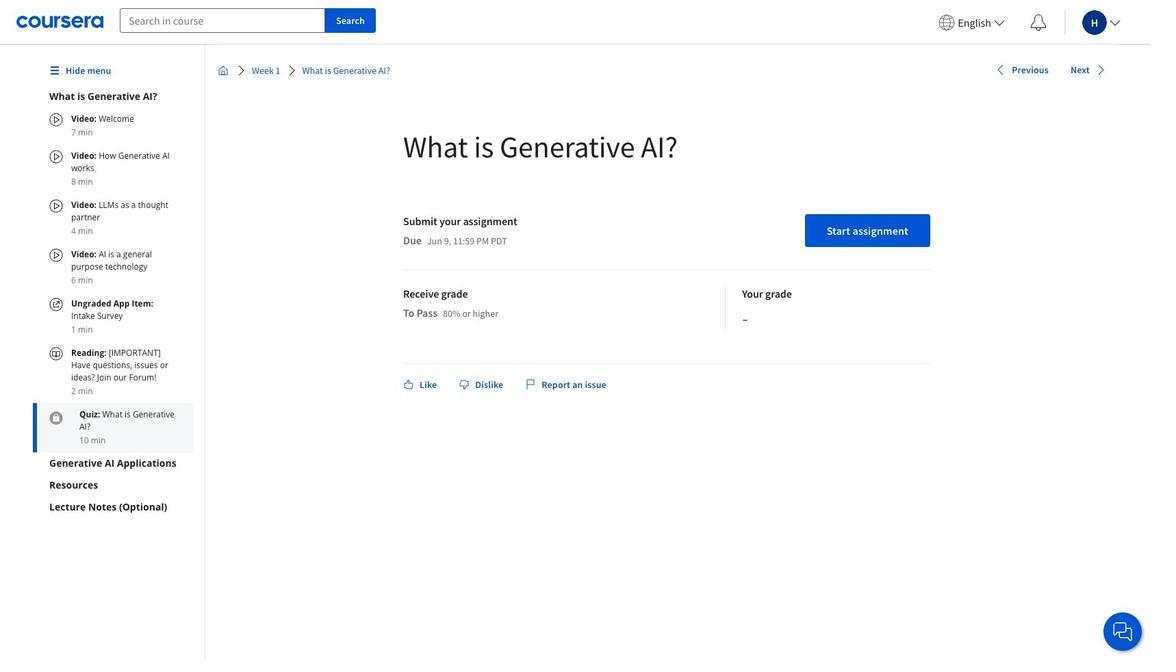Task type: describe. For each thing, give the bounding box(es) containing it.
coursera image
[[16, 11, 103, 33]]



Task type: locate. For each thing, give the bounding box(es) containing it.
menu
[[934, 0, 1151, 45]]

home image
[[218, 65, 229, 76]]

Search in course text field
[[120, 8, 325, 33]]



Task type: vqa. For each thing, say whether or not it's contained in the screenshot.
theory: related to Theory: One-Sided Limits
no



